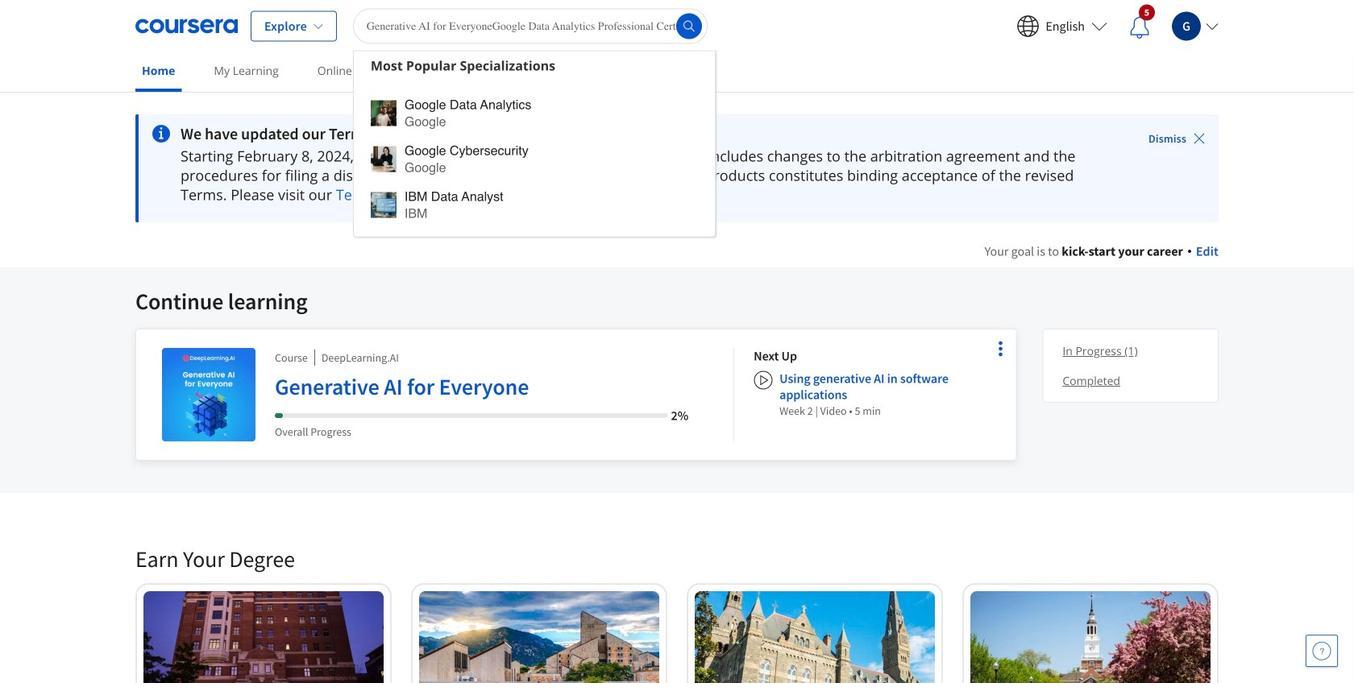 Task type: describe. For each thing, give the bounding box(es) containing it.
3 suggestion image image from the top
[[371, 192, 397, 218]]

more option for generative ai for everyone image
[[990, 338, 1012, 361]]

help center image
[[1313, 642, 1332, 661]]

2 suggestion image image from the top
[[371, 146, 397, 172]]

earn your degree collection element
[[126, 519, 1229, 684]]

generative ai for everyone image
[[162, 348, 256, 442]]

1 suggestion image image from the top
[[371, 100, 397, 126]]



Task type: vqa. For each thing, say whether or not it's contained in the screenshot.
list box
yes



Task type: locate. For each thing, give the bounding box(es) containing it.
1 vertical spatial suggestion image image
[[371, 146, 397, 172]]

coursera image
[[135, 13, 238, 39]]

suggestion image image
[[371, 100, 397, 126], [371, 146, 397, 172], [371, 192, 397, 218]]

list box
[[354, 80, 715, 237]]

What do you want to learn? text field
[[353, 8, 708, 44]]

information: we have updated our terms of use element
[[181, 124, 1104, 144]]

main content
[[0, 94, 1355, 684]]

None search field
[[353, 8, 716, 238]]

2 vertical spatial suggestion image image
[[371, 192, 397, 218]]

0 vertical spatial suggestion image image
[[371, 100, 397, 126]]



